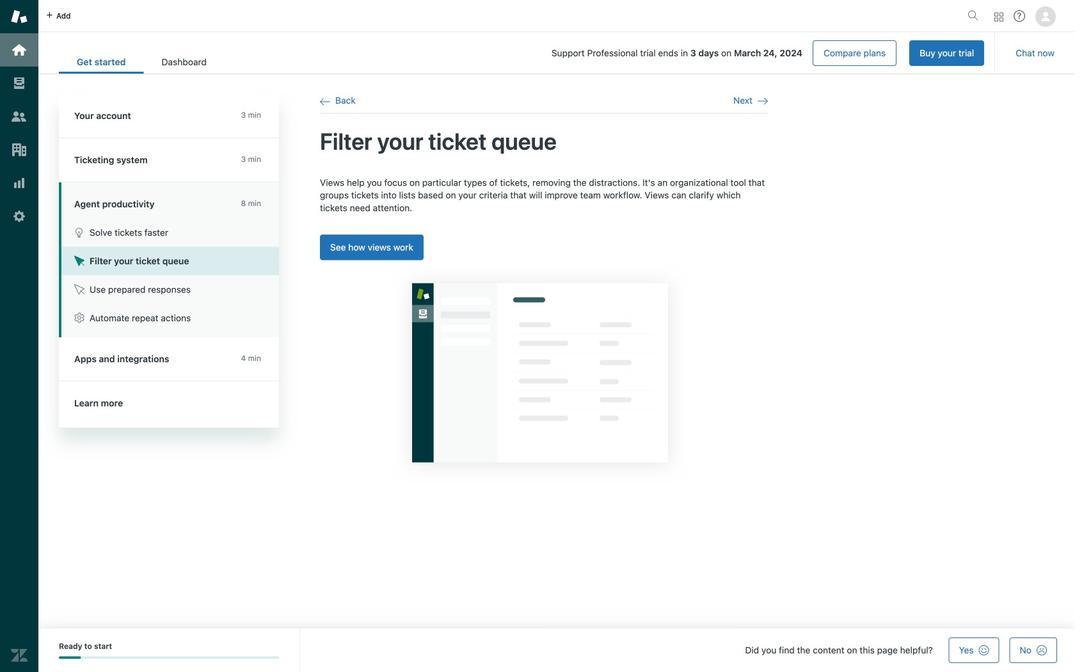 Task type: locate. For each thing, give the bounding box(es) containing it.
admin image
[[11, 208, 28, 225]]

indicates location of where to select views. image
[[393, 263, 688, 482]]

tab list
[[59, 50, 225, 74]]

customers image
[[11, 108, 28, 125]]

tab
[[144, 50, 225, 74]]

progress bar
[[59, 657, 279, 659]]

heading
[[59, 94, 279, 138]]

March 24, 2024 text field
[[735, 48, 803, 58]]

zendesk image
[[11, 647, 28, 664]]

zendesk support image
[[11, 8, 28, 25]]

get started image
[[11, 42, 28, 58]]



Task type: vqa. For each thing, say whether or not it's contained in the screenshot.
Get Started image
yes



Task type: describe. For each thing, give the bounding box(es) containing it.
organizations image
[[11, 142, 28, 158]]

reporting image
[[11, 175, 28, 191]]

main element
[[0, 0, 38, 672]]

zendesk products image
[[995, 12, 1004, 21]]

views image
[[11, 75, 28, 92]]

get help image
[[1014, 10, 1026, 22]]



